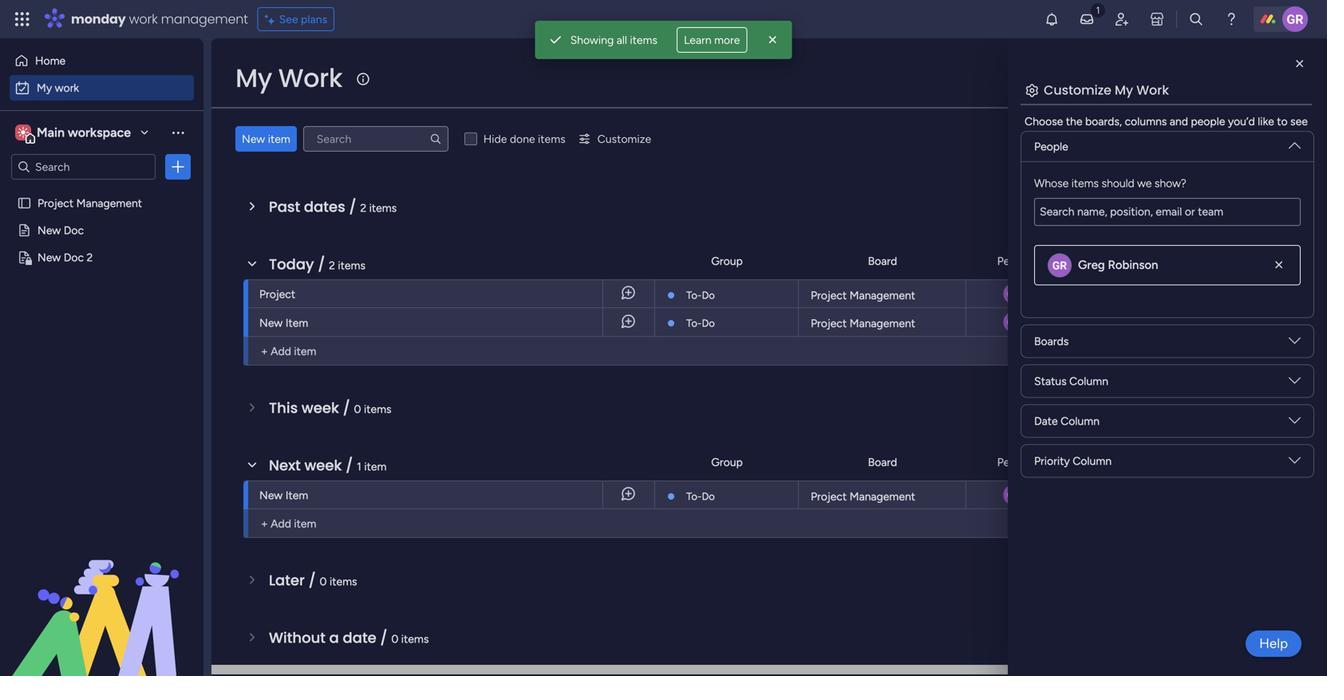 Task type: describe. For each thing, give the bounding box(es) containing it.
doc for new doc 2
[[64, 251, 84, 264]]

alert containing showing all items
[[535, 21, 792, 59]]

should
[[1102, 176, 1135, 190]]

home option
[[10, 48, 194, 73]]

hide
[[484, 132, 507, 146]]

all
[[617, 33, 627, 47]]

show?
[[1155, 176, 1187, 190]]

next
[[269, 455, 301, 476]]

column for status column
[[1070, 374, 1109, 388]]

update feed image
[[1079, 11, 1095, 27]]

hide done items
[[484, 132, 566, 146]]

plans
[[301, 12, 327, 26]]

2 for today
[[329, 259, 335, 272]]

item up "later / 0 items"
[[294, 517, 317, 530]]

people
[[1191, 115, 1226, 128]]

main content containing past dates /
[[212, 38, 1328, 676]]

home
[[35, 54, 66, 67]]

later / 0 items
[[269, 570, 357, 591]]

date
[[343, 628, 377, 648]]

a
[[329, 628, 339, 648]]

group for /
[[711, 455, 743, 469]]

items right done at the top of the page
[[538, 132, 566, 146]]

to
[[1277, 115, 1288, 128]]

project inside list box
[[38, 196, 74, 210]]

learn
[[684, 33, 712, 47]]

project for 3rd project management link from the top of the 'main content' containing past dates /
[[811, 490, 847, 503]]

see plans button
[[258, 7, 335, 31]]

2 working from the top
[[1197, 315, 1238, 329]]

date for 2
[[1107, 254, 1130, 268]]

2 project management link from the top
[[809, 308, 956, 336]]

main workspace
[[37, 125, 131, 140]]

none search field inside 'main content'
[[303, 126, 448, 152]]

notifications image
[[1044, 11, 1060, 27]]

0 vertical spatial greg robinson image
[[1283, 6, 1308, 32]]

Filter dashboard by text search field
[[303, 126, 448, 152]]

0 inside without a date / 0 items
[[391, 632, 399, 646]]

management
[[161, 10, 248, 28]]

see plans
[[279, 12, 327, 26]]

robinson
[[1108, 258, 1159, 272]]

whose
[[1035, 176, 1069, 190]]

choose
[[1025, 115, 1064, 128]]

column for priority column
[[1073, 454, 1112, 468]]

learn more button
[[677, 27, 748, 53]]

2 do from the top
[[702, 317, 715, 330]]

1 working from the top
[[1197, 287, 1238, 301]]

1 image
[[1091, 1, 1106, 19]]

close image
[[765, 32, 781, 48]]

new doc
[[38, 224, 84, 237]]

/ right the date
[[380, 628, 388, 648]]

new inside button
[[242, 132, 265, 146]]

done
[[510, 132, 535, 146]]

new right public board icon
[[38, 224, 61, 237]]

new item button
[[236, 126, 297, 152]]

group for 2
[[711, 254, 743, 268]]

see
[[1291, 115, 1308, 128]]

you'd
[[1228, 115, 1256, 128]]

mar 8
[[1105, 316, 1131, 329]]

3 do from the top
[[702, 490, 715, 503]]

items inside today / 2 items
[[338, 259, 366, 272]]

date column
[[1035, 414, 1100, 428]]

choose the boards, columns and people you'd like to see
[[1025, 115, 1308, 128]]

1 to-do from the top
[[687, 289, 715, 302]]

customize my work
[[1044, 81, 1169, 99]]

main workspace button
[[11, 119, 156, 146]]

items inside this week / 0 items
[[364, 402, 392, 416]]

workspace
[[68, 125, 131, 140]]

1 add from the top
[[271, 344, 291, 358]]

past
[[269, 197, 300, 217]]

board for 2
[[868, 254, 898, 268]]

monday work management
[[71, 10, 248, 28]]

new item
[[242, 132, 290, 146]]

0 inside this week / 0 items
[[354, 402, 361, 416]]

priority column
[[1035, 454, 1112, 468]]

and
[[1170, 115, 1189, 128]]

priority
[[1035, 454, 1070, 468]]

whose items should we show?
[[1035, 176, 1187, 190]]

1 + add item from the top
[[261, 344, 317, 358]]

3 to- from the top
[[687, 490, 702, 503]]

Search in workspace field
[[34, 158, 133, 176]]

2 workspace image from the left
[[18, 124, 29, 141]]

without
[[269, 628, 326, 648]]

2 working on it from the top
[[1197, 315, 1263, 329]]

next week / 1 item
[[269, 455, 387, 476]]

learn more
[[684, 33, 740, 47]]

lottie animation image
[[0, 515, 204, 676]]

2 add from the top
[[271, 517, 291, 530]]

past dates / 2 items
[[269, 197, 397, 217]]

doc for new doc
[[64, 224, 84, 237]]

date for /
[[1107, 455, 1130, 469]]

this week / 0 items
[[269, 398, 392, 418]]

boards
[[1035, 334, 1069, 348]]

lottie animation element
[[0, 515, 204, 676]]

invite members image
[[1114, 11, 1130, 27]]

monday
[[71, 10, 126, 28]]

workspace selection element
[[15, 123, 133, 144]]

2 it from the top
[[1256, 315, 1263, 329]]

1 to- from the top
[[687, 289, 702, 302]]

workspace options image
[[170, 124, 186, 140]]

2 on from the top
[[1241, 315, 1253, 329]]

greg
[[1079, 258, 1105, 272]]

1 it from the top
[[1256, 287, 1263, 301]]

item inside next week / 1 item
[[364, 460, 387, 473]]

columns
[[1125, 115, 1167, 128]]

private board image
[[17, 250, 32, 265]]

greg robinson link
[[1079, 258, 1159, 272]]



Task type: locate. For each thing, give the bounding box(es) containing it.
my work
[[236, 60, 343, 96]]

Search name, position, email or team text field
[[1035, 198, 1301, 226]]

3 to-do from the top
[[687, 490, 715, 503]]

2 new item from the top
[[259, 489, 308, 502]]

work up columns
[[1137, 81, 1169, 99]]

help
[[1260, 635, 1288, 652]]

column for date column
[[1061, 414, 1100, 428]]

0
[[354, 402, 361, 416], [320, 575, 327, 588], [391, 632, 399, 646]]

dapulse dropdown down arrow image
[[1289, 375, 1301, 393]]

1 on from the top
[[1241, 287, 1253, 301]]

1 vertical spatial project management link
[[809, 308, 956, 336]]

2 to- from the top
[[687, 317, 702, 330]]

2 for new
[[87, 251, 93, 264]]

column up 'priority column'
[[1061, 414, 1100, 428]]

to-do
[[687, 289, 715, 302], [687, 317, 715, 330], [687, 490, 715, 503]]

0 vertical spatial to-
[[687, 289, 702, 302]]

1 vertical spatial doc
[[64, 251, 84, 264]]

2 vertical spatial people
[[998, 455, 1032, 469]]

my work link
[[10, 75, 194, 101]]

main
[[37, 125, 65, 140]]

people left priority
[[998, 455, 1032, 469]]

1 dapulse dropdown down arrow image from the top
[[1289, 133, 1301, 151]]

week for next
[[305, 455, 342, 476]]

0 vertical spatial add
[[271, 344, 291, 358]]

1 horizontal spatial 0
[[354, 402, 361, 416]]

2 vertical spatial column
[[1073, 454, 1112, 468]]

items right the date
[[401, 632, 429, 646]]

new item down next
[[259, 489, 308, 502]]

item down today
[[286, 316, 308, 330]]

1 workspace image from the left
[[15, 124, 31, 141]]

0 horizontal spatial customize
[[598, 132, 652, 146]]

2 inside list box
[[87, 251, 93, 264]]

3 project management link from the top
[[809, 481, 956, 509]]

2 right today
[[329, 259, 335, 272]]

items right today
[[338, 259, 366, 272]]

2 group from the top
[[711, 455, 743, 469]]

+ add item up the later
[[261, 517, 317, 530]]

item
[[268, 132, 290, 146], [294, 344, 317, 358], [364, 460, 387, 473], [294, 517, 317, 530]]

status
[[1035, 374, 1067, 388]]

dapulse dropdown down arrow image for boards
[[1289, 335, 1301, 353]]

1 vertical spatial 0
[[320, 575, 327, 588]]

project
[[38, 196, 74, 210], [259, 287, 295, 301], [811, 289, 847, 302], [811, 317, 847, 330], [811, 490, 847, 503]]

workspace image
[[15, 124, 31, 141], [18, 124, 29, 141]]

+
[[261, 344, 268, 358], [261, 517, 268, 530]]

working on it
[[1197, 287, 1263, 301], [1197, 315, 1263, 329]]

1 vertical spatial people
[[998, 254, 1032, 268]]

2 vertical spatial project management link
[[809, 481, 956, 509]]

0 horizontal spatial 2
[[87, 251, 93, 264]]

0 right the date
[[391, 632, 399, 646]]

1 horizontal spatial work
[[1137, 81, 1169, 99]]

1 vertical spatial board
[[868, 455, 898, 469]]

0 right the later
[[320, 575, 327, 588]]

1 vertical spatial working
[[1197, 315, 1238, 329]]

today
[[269, 254, 314, 275]]

people
[[1035, 140, 1069, 153], [998, 254, 1032, 268], [998, 455, 1032, 469]]

1 vertical spatial work
[[55, 81, 79, 95]]

management
[[76, 196, 142, 210], [850, 289, 916, 302], [850, 317, 916, 330], [850, 490, 916, 503]]

2 doc from the top
[[64, 251, 84, 264]]

search image
[[429, 133, 442, 145]]

0 vertical spatial people
[[1035, 140, 1069, 153]]

0 vertical spatial date
[[1107, 254, 1130, 268]]

people for /
[[998, 455, 1032, 469]]

we
[[1138, 176, 1152, 190]]

new right private board "image"
[[38, 251, 61, 264]]

more
[[714, 33, 740, 47]]

items up next week / 1 item
[[364, 402, 392, 416]]

add up the later
[[271, 517, 291, 530]]

1 + from the top
[[261, 344, 268, 358]]

0 vertical spatial +
[[261, 344, 268, 358]]

option
[[0, 189, 204, 192]]

new down "my work"
[[242, 132, 265, 146]]

1 horizontal spatial 2
[[329, 259, 335, 272]]

people for 2
[[998, 254, 1032, 268]]

customize button
[[572, 126, 658, 152]]

/ up next week / 1 item
[[343, 398, 350, 418]]

1 vertical spatial it
[[1256, 315, 1263, 329]]

1 horizontal spatial my
[[236, 60, 272, 96]]

0 vertical spatial board
[[868, 254, 898, 268]]

dapulse dropdown down arrow image for people
[[1289, 133, 1301, 151]]

0 vertical spatial new item
[[259, 316, 308, 330]]

2 + add item from the top
[[261, 517, 317, 530]]

work right monday
[[129, 10, 158, 28]]

0 vertical spatial column
[[1070, 374, 1109, 388]]

doc up new doc 2
[[64, 224, 84, 237]]

/
[[349, 197, 357, 217], [318, 254, 325, 275], [343, 398, 350, 418], [346, 455, 353, 476], [309, 570, 316, 591], [380, 628, 388, 648]]

dapulse dropdown down arrow image for date column
[[1289, 415, 1301, 433]]

my work
[[37, 81, 79, 95]]

work
[[129, 10, 158, 28], [55, 81, 79, 95]]

dapulse dropdown down arrow image
[[1289, 133, 1301, 151], [1289, 335, 1301, 353], [1289, 415, 1301, 433], [1289, 455, 1301, 473]]

1 vertical spatial +
[[261, 517, 268, 530]]

1 vertical spatial item
[[286, 489, 308, 502]]

greg robinson
[[1079, 258, 1159, 272]]

None text field
[[1035, 198, 1301, 226]]

2 vertical spatial date
[[1107, 455, 1130, 469]]

options image
[[170, 159, 186, 175]]

0 vertical spatial do
[[702, 289, 715, 302]]

dapulse dropdown down arrow image for priority column
[[1289, 455, 1301, 473]]

/ right today
[[318, 254, 325, 275]]

items inside "later / 0 items"
[[330, 575, 357, 588]]

0 horizontal spatial work
[[55, 81, 79, 95]]

greg robinson image left greg
[[1048, 253, 1072, 277]]

my up boards,
[[1115, 81, 1134, 99]]

boards,
[[1086, 115, 1122, 128]]

2 horizontal spatial my
[[1115, 81, 1134, 99]]

alert
[[535, 21, 792, 59]]

0 horizontal spatial my
[[37, 81, 52, 95]]

0 horizontal spatial 0
[[320, 575, 327, 588]]

items inside past dates / 2 items
[[369, 201, 397, 215]]

item down "my work"
[[268, 132, 290, 146]]

new doc 2
[[38, 251, 93, 264]]

0 vertical spatial to-do
[[687, 289, 715, 302]]

/ left "1"
[[346, 455, 353, 476]]

2 + from the top
[[261, 517, 268, 530]]

people down choose
[[1035, 140, 1069, 153]]

2 vertical spatial do
[[702, 490, 715, 503]]

items right dates
[[369, 201, 397, 215]]

item right "1"
[[364, 460, 387, 473]]

1 horizontal spatial customize
[[1044, 81, 1112, 99]]

items
[[630, 33, 658, 47], [538, 132, 566, 146], [1072, 176, 1099, 190], [369, 201, 397, 215], [338, 259, 366, 272], [364, 402, 392, 416], [330, 575, 357, 588], [401, 632, 429, 646]]

8
[[1125, 316, 1131, 329]]

public board image
[[17, 196, 32, 211]]

project for 3rd project management link from the bottom of the 'main content' containing past dates /
[[811, 289, 847, 302]]

2 vertical spatial to-do
[[687, 490, 715, 503]]

people left greg
[[998, 254, 1032, 268]]

+ add item
[[261, 344, 317, 358], [261, 517, 317, 530]]

0 vertical spatial on
[[1241, 287, 1253, 301]]

2 horizontal spatial 0
[[391, 632, 399, 646]]

group
[[711, 254, 743, 268], [711, 455, 743, 469]]

new item
[[259, 316, 308, 330], [259, 489, 308, 502]]

+ add item up this
[[261, 344, 317, 358]]

0 vertical spatial doc
[[64, 224, 84, 237]]

1 board from the top
[[868, 254, 898, 268]]

2
[[360, 201, 367, 215], [87, 251, 93, 264], [329, 259, 335, 272]]

1 vertical spatial do
[[702, 317, 715, 330]]

my
[[236, 60, 272, 96], [37, 81, 52, 95], [1115, 81, 1134, 99]]

project management
[[38, 196, 142, 210], [811, 289, 916, 302], [811, 317, 916, 330], [811, 490, 916, 503]]

status column
[[1035, 374, 1109, 388]]

0 vertical spatial + add item
[[261, 344, 317, 358]]

public board image
[[17, 223, 32, 238]]

1 vertical spatial greg robinson image
[[1048, 253, 1072, 277]]

column right status
[[1070, 374, 1109, 388]]

2 vertical spatial to-
[[687, 490, 702, 503]]

column right priority
[[1073, 454, 1112, 468]]

my down home
[[37, 81, 52, 95]]

2 horizontal spatial 2
[[360, 201, 367, 215]]

1 doc from the top
[[64, 224, 84, 237]]

working
[[1197, 287, 1238, 301], [1197, 315, 1238, 329]]

greg robinson image
[[1283, 6, 1308, 32], [1048, 253, 1072, 277]]

help image
[[1224, 11, 1240, 27]]

1 vertical spatial week
[[305, 455, 342, 476]]

dates
[[304, 197, 345, 217]]

to-
[[687, 289, 702, 302], [687, 317, 702, 330], [687, 490, 702, 503]]

0 inside "later / 0 items"
[[320, 575, 327, 588]]

week for this
[[302, 398, 339, 418]]

customize for customize my work
[[1044, 81, 1112, 99]]

this
[[269, 398, 298, 418]]

0 vertical spatial it
[[1256, 287, 1263, 301]]

list box
[[0, 186, 204, 487]]

it
[[1256, 287, 1263, 301], [1256, 315, 1263, 329]]

1 do from the top
[[702, 289, 715, 302]]

today / 2 items
[[269, 254, 366, 275]]

1 vertical spatial to-
[[687, 317, 702, 330]]

3 dapulse dropdown down arrow image from the top
[[1289, 415, 1301, 433]]

2 to-do from the top
[[687, 317, 715, 330]]

0 up "1"
[[354, 402, 361, 416]]

2 inside today / 2 items
[[329, 259, 335, 272]]

work inside my work option
[[55, 81, 79, 95]]

monday marketplace image
[[1150, 11, 1166, 27]]

board
[[868, 254, 898, 268], [868, 455, 898, 469]]

week
[[302, 398, 339, 418], [305, 455, 342, 476]]

item up this
[[294, 344, 317, 358]]

project management inside list box
[[38, 196, 142, 210]]

1 new item from the top
[[259, 316, 308, 330]]

customize inside customize button
[[598, 132, 652, 146]]

week right this
[[302, 398, 339, 418]]

date right priority
[[1107, 455, 1130, 469]]

without a date / 0 items
[[269, 628, 429, 648]]

week left "1"
[[305, 455, 342, 476]]

customize for customize
[[598, 132, 652, 146]]

date
[[1107, 254, 1130, 268], [1035, 414, 1058, 428], [1107, 455, 1130, 469]]

1 vertical spatial date
[[1035, 414, 1058, 428]]

showing
[[570, 33, 614, 47]]

items left should
[[1072, 176, 1099, 190]]

doc
[[64, 224, 84, 237], [64, 251, 84, 264]]

greg robinson image right help icon
[[1283, 6, 1308, 32]]

add
[[271, 344, 291, 358], [271, 517, 291, 530]]

1 project management link from the top
[[809, 280, 956, 307]]

0 vertical spatial working on it
[[1197, 287, 1263, 301]]

1
[[357, 460, 362, 473]]

board for /
[[868, 455, 898, 469]]

work down plans
[[278, 60, 343, 96]]

0 vertical spatial week
[[302, 398, 339, 418]]

new item down today
[[259, 316, 308, 330]]

1 vertical spatial customize
[[598, 132, 652, 146]]

new down today
[[259, 316, 283, 330]]

1 item from the top
[[286, 316, 308, 330]]

help button
[[1246, 631, 1302, 657]]

date down status
[[1035, 414, 1058, 428]]

new down next
[[259, 489, 283, 502]]

1 horizontal spatial work
[[129, 10, 158, 28]]

work for monday
[[129, 10, 158, 28]]

2 inside past dates / 2 items
[[360, 201, 367, 215]]

management inside list box
[[76, 196, 142, 210]]

later
[[269, 570, 305, 591]]

mar
[[1105, 316, 1122, 329]]

my inside option
[[37, 81, 52, 95]]

on
[[1241, 287, 1253, 301], [1241, 315, 1253, 329]]

my for my work
[[37, 81, 52, 95]]

0 vertical spatial group
[[711, 254, 743, 268]]

1 vertical spatial working on it
[[1197, 315, 1263, 329]]

4 dapulse dropdown down arrow image from the top
[[1289, 455, 1301, 473]]

0 vertical spatial working
[[1197, 287, 1238, 301]]

1 vertical spatial on
[[1241, 315, 1253, 329]]

/ right the later
[[309, 570, 316, 591]]

2 vertical spatial 0
[[391, 632, 399, 646]]

project management link
[[809, 280, 956, 307], [809, 308, 956, 336], [809, 481, 956, 509]]

item inside button
[[268, 132, 290, 146]]

none text field inside 'main content'
[[1035, 198, 1301, 226]]

items right all
[[630, 33, 658, 47]]

my work option
[[10, 75, 194, 101]]

1 vertical spatial group
[[711, 455, 743, 469]]

main content
[[212, 38, 1328, 676]]

column
[[1070, 374, 1109, 388], [1061, 414, 1100, 428], [1073, 454, 1112, 468]]

0 horizontal spatial greg robinson image
[[1048, 253, 1072, 277]]

do
[[702, 289, 715, 302], [702, 317, 715, 330], [702, 490, 715, 503]]

date right greg
[[1107, 254, 1130, 268]]

1 horizontal spatial greg robinson image
[[1283, 6, 1308, 32]]

items inside without a date / 0 items
[[401, 632, 429, 646]]

my up 'new item' button
[[236, 60, 272, 96]]

work for my
[[55, 81, 79, 95]]

0 vertical spatial item
[[286, 316, 308, 330]]

0 horizontal spatial work
[[278, 60, 343, 96]]

1 vertical spatial + add item
[[261, 517, 317, 530]]

None search field
[[303, 126, 448, 152]]

2 right dates
[[360, 201, 367, 215]]

my for my work
[[236, 60, 272, 96]]

0 vertical spatial customize
[[1044, 81, 1112, 99]]

the
[[1066, 115, 1083, 128]]

list box containing project management
[[0, 186, 204, 487]]

showing all items
[[570, 33, 658, 47]]

1 working on it from the top
[[1197, 287, 1263, 301]]

new
[[242, 132, 265, 146], [38, 224, 61, 237], [38, 251, 61, 264], [259, 316, 283, 330], [259, 489, 283, 502]]

see
[[279, 12, 298, 26]]

1 vertical spatial column
[[1061, 414, 1100, 428]]

1 vertical spatial add
[[271, 517, 291, 530]]

add up this
[[271, 344, 291, 358]]

project for second project management link from the top of the 'main content' containing past dates /
[[811, 317, 847, 330]]

search everything image
[[1189, 11, 1205, 27]]

/ right dates
[[349, 197, 357, 217]]

2 board from the top
[[868, 455, 898, 469]]

2 dapulse dropdown down arrow image from the top
[[1289, 335, 1301, 353]]

0 vertical spatial project management link
[[809, 280, 956, 307]]

items right the later
[[330, 575, 357, 588]]

like
[[1258, 115, 1275, 128]]

select product image
[[14, 11, 30, 27]]

0 vertical spatial 0
[[354, 402, 361, 416]]

2 item from the top
[[286, 489, 308, 502]]

0 vertical spatial work
[[129, 10, 158, 28]]

doc down the new doc
[[64, 251, 84, 264]]

1 group from the top
[[711, 254, 743, 268]]

item
[[286, 316, 308, 330], [286, 489, 308, 502]]

1 vertical spatial new item
[[259, 489, 308, 502]]

work down home
[[55, 81, 79, 95]]

item down next
[[286, 489, 308, 502]]

home link
[[10, 48, 194, 73]]

1 vertical spatial to-do
[[687, 317, 715, 330]]

my inside 'main content'
[[1115, 81, 1134, 99]]

2 right private board "image"
[[87, 251, 93, 264]]



Task type: vqa. For each thing, say whether or not it's contained in the screenshot.
the Mar 8
yes



